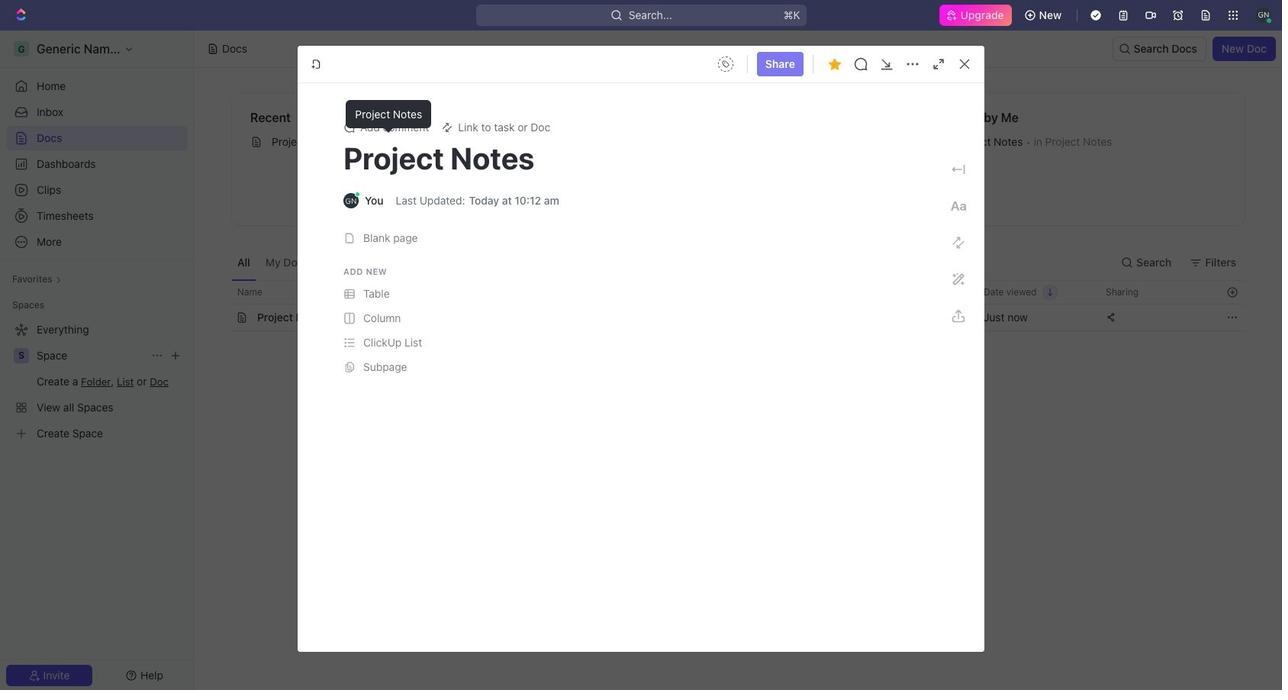 Task type: vqa. For each thing, say whether or not it's contained in the screenshot.
row
yes



Task type: locate. For each thing, give the bounding box(es) containing it.
0 horizontal spatial cell
[[215, 305, 231, 331]]

tab list
[[231, 244, 610, 280]]

1 row from the top
[[215, 280, 1246, 305]]

table
[[215, 280, 1246, 331]]

1 column header from the left
[[215, 280, 231, 305]]

space, , element
[[14, 348, 29, 363]]

2 row from the top
[[215, 304, 1246, 331]]

0 horizontal spatial column header
[[215, 280, 231, 305]]

1 horizontal spatial column header
[[853, 280, 975, 305]]

column header
[[215, 280, 231, 305], [853, 280, 975, 305]]

1 horizontal spatial cell
[[853, 305, 975, 331]]

2 column header from the left
[[853, 280, 975, 305]]

cell
[[215, 305, 231, 331], [853, 305, 975, 331]]

row
[[215, 280, 1246, 305], [215, 304, 1246, 331]]

1 cell from the left
[[215, 305, 231, 331]]



Task type: describe. For each thing, give the bounding box(es) containing it.
dropdown menu image
[[714, 52, 738, 76]]

2 cell from the left
[[853, 305, 975, 331]]

sidebar navigation
[[0, 31, 195, 690]]



